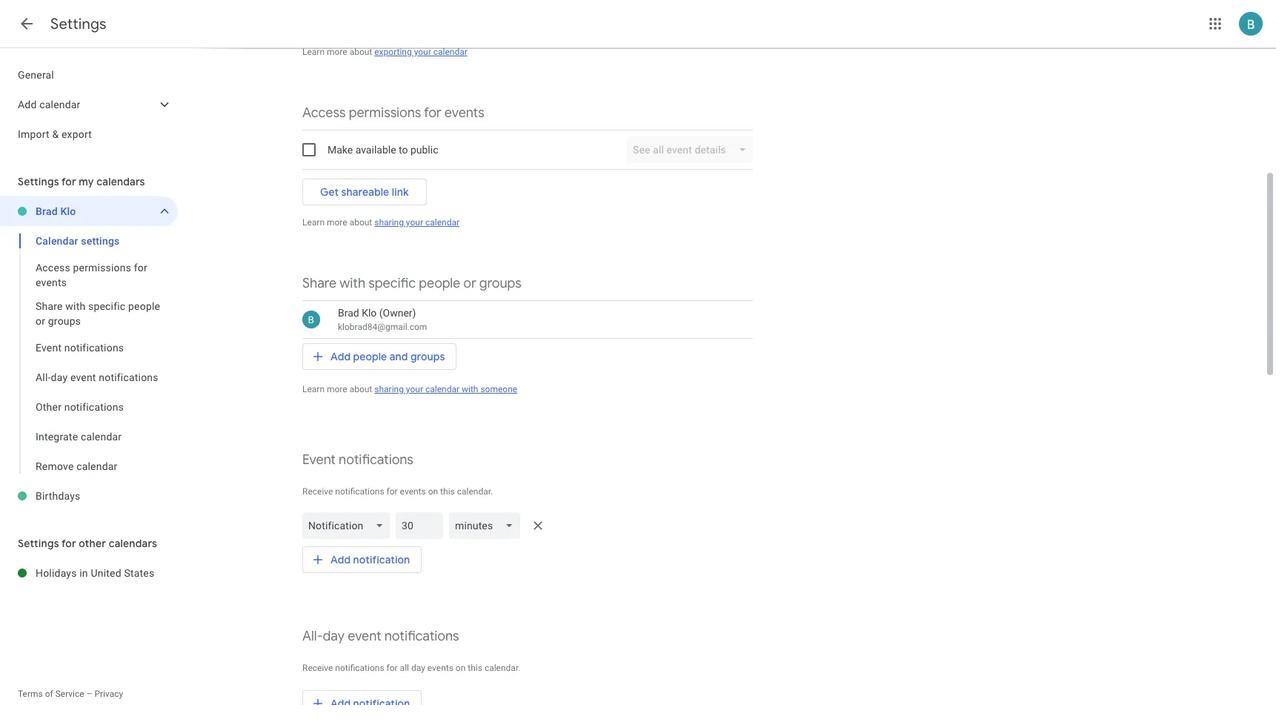 Task type: describe. For each thing, give the bounding box(es) containing it.
import & export
[[18, 128, 92, 140]]

–
[[86, 689, 92, 699]]

holidays
[[36, 567, 77, 579]]

other
[[36, 401, 62, 413]]

get shareable link button
[[303, 174, 427, 210]]

learn for learn more about exporting your calendar
[[303, 47, 325, 57]]

calendar
[[36, 235, 78, 247]]

settings for settings for other calendars
[[18, 537, 59, 550]]

brad klo
[[36, 205, 76, 217]]

receive for all-
[[303, 663, 333, 673]]

other
[[79, 537, 106, 550]]

add people and groups button
[[303, 339, 457, 374]]

2 vertical spatial day
[[411, 663, 425, 673]]

receive notifications for events on this calendar.
[[303, 486, 493, 497]]

remove calendar
[[36, 460, 118, 472]]

0 vertical spatial access permissions for events
[[303, 105, 485, 122]]

people inside group
[[128, 300, 160, 312]]

brad klo tree item
[[0, 196, 178, 226]]

events inside the access permissions for events
[[36, 277, 67, 288]]

and
[[390, 350, 408, 363]]

sharing your calendar link
[[375, 217, 460, 228]]

settings for other calendars
[[18, 537, 157, 550]]

groups inside "add people and groups" button
[[411, 350, 445, 363]]

get
[[320, 185, 339, 199]]

2 horizontal spatial groups
[[480, 275, 522, 292]]

access permissions for events inside settings for my calendars tree
[[36, 262, 148, 288]]

settings
[[81, 235, 120, 247]]

with inside group
[[65, 300, 86, 312]]

get shareable link
[[320, 185, 409, 199]]

add for add calendar
[[18, 99, 37, 110]]

sharing for sharing your calendar with someone
[[375, 384, 404, 394]]

service
[[55, 689, 84, 699]]

1 horizontal spatial event
[[303, 452, 336, 469]]

1 horizontal spatial permissions
[[349, 105, 421, 122]]

add for add people and groups
[[331, 350, 351, 363]]

learn more about sharing your calendar
[[303, 217, 460, 228]]

holidays in united states tree item
[[0, 558, 178, 588]]

settings heading
[[50, 15, 107, 33]]

calendar inside "tree"
[[39, 99, 80, 110]]

event notifications inside group
[[36, 342, 124, 354]]

general
[[18, 69, 54, 81]]

other notifications
[[36, 401, 124, 413]]

1 vertical spatial all-
[[303, 628, 323, 645]]

settings for settings for my calendars
[[18, 175, 59, 188]]

about for sharing your calendar with someone
[[350, 384, 372, 394]]

someone
[[481, 384, 518, 394]]

terms of service – privacy
[[18, 689, 123, 699]]

30 minutes before element
[[303, 509, 753, 542]]

event inside group
[[36, 342, 62, 354]]

calendars for settings for other calendars
[[109, 537, 157, 550]]

brad for brad klo (owner) klobrad84@gmail.com
[[338, 307, 359, 319]]

in
[[80, 567, 88, 579]]

integrate
[[36, 431, 78, 443]]

1 horizontal spatial specific
[[369, 275, 416, 292]]

brad for brad klo
[[36, 205, 58, 217]]

receive notifications for all day events on this calendar.
[[303, 663, 521, 673]]

of
[[45, 689, 53, 699]]

Minutes in advance for notification number field
[[402, 512, 438, 539]]

go back image
[[18, 15, 36, 33]]

remove
[[36, 460, 74, 472]]

learn more about exporting your calendar
[[303, 47, 468, 57]]

people inside button
[[353, 350, 387, 363]]

add notification
[[331, 553, 410, 566]]

1 horizontal spatial on
[[456, 663, 466, 673]]

(owner)
[[379, 307, 416, 319]]

share with specific people or groups inside group
[[36, 300, 160, 327]]

or inside group
[[36, 315, 45, 327]]

more for learn more about sharing your calendar with someone
[[327, 384, 348, 394]]

about for exporting your calendar
[[350, 47, 372, 57]]

klo for brad klo
[[60, 205, 76, 217]]

terms of service link
[[18, 689, 84, 699]]

your for sharing your calendar with someone
[[406, 384, 423, 394]]

1 horizontal spatial or
[[464, 275, 477, 292]]

brad klo (owner) klobrad84@gmail.com
[[338, 307, 427, 332]]

exporting
[[375, 47, 412, 57]]

privacy link
[[95, 689, 123, 699]]

day inside group
[[51, 371, 68, 383]]

shareable
[[342, 185, 389, 199]]

tree containing general
[[0, 60, 178, 149]]

available
[[356, 144, 396, 156]]

more for learn more about exporting your calendar
[[327, 47, 348, 57]]

about for sharing your calendar
[[350, 217, 372, 228]]

states
[[124, 567, 154, 579]]

add calendar
[[18, 99, 80, 110]]

1 horizontal spatial share with specific people or groups
[[303, 275, 522, 292]]



Task type: locate. For each thing, give the bounding box(es) containing it.
1 vertical spatial sharing
[[375, 384, 404, 394]]

0 vertical spatial groups
[[480, 275, 522, 292]]

access
[[303, 105, 346, 122], [36, 262, 70, 274]]

1 vertical spatial event
[[303, 452, 336, 469]]

0 vertical spatial receive
[[303, 486, 333, 497]]

1 vertical spatial brad
[[338, 307, 359, 319]]

2 more from the top
[[327, 217, 348, 228]]

share inside group
[[36, 300, 63, 312]]

None field
[[303, 512, 396, 539], [450, 512, 526, 539], [303, 512, 396, 539], [450, 512, 526, 539]]

settings for my calendars tree
[[0, 196, 178, 511]]

1 vertical spatial event notifications
[[303, 452, 414, 469]]

1 vertical spatial day
[[323, 628, 345, 645]]

exporting your calendar link
[[375, 47, 468, 57]]

0 horizontal spatial access permissions for events
[[36, 262, 148, 288]]

settings right go back icon
[[50, 15, 107, 33]]

1 vertical spatial on
[[456, 663, 466, 673]]

0 horizontal spatial with
[[65, 300, 86, 312]]

add
[[18, 99, 37, 110], [331, 350, 351, 363], [331, 553, 351, 566]]

all-day event notifications inside group
[[36, 371, 158, 383]]

&
[[52, 128, 59, 140]]

0 vertical spatial access
[[303, 105, 346, 122]]

add inside "tree"
[[18, 99, 37, 110]]

calendar
[[434, 47, 468, 57], [39, 99, 80, 110], [426, 217, 460, 228], [426, 384, 460, 394], [81, 431, 122, 443], [76, 460, 118, 472]]

specific
[[369, 275, 416, 292], [88, 300, 126, 312]]

2 horizontal spatial with
[[462, 384, 479, 394]]

access inside the access permissions for events
[[36, 262, 70, 274]]

0 vertical spatial your
[[414, 47, 431, 57]]

1 vertical spatial specific
[[88, 300, 126, 312]]

more left exporting
[[327, 47, 348, 57]]

learn for learn more about sharing your calendar
[[303, 217, 325, 228]]

all
[[400, 663, 409, 673]]

more down "add people and groups" button
[[327, 384, 348, 394]]

public
[[411, 144, 439, 156]]

with
[[340, 275, 366, 292], [65, 300, 86, 312], [462, 384, 479, 394]]

brad up calendar
[[36, 205, 58, 217]]

2 vertical spatial your
[[406, 384, 423, 394]]

calendar.
[[457, 486, 493, 497], [485, 663, 521, 673]]

on
[[428, 486, 438, 497], [456, 663, 466, 673]]

1 horizontal spatial groups
[[411, 350, 445, 363]]

1 vertical spatial add
[[331, 350, 351, 363]]

share
[[303, 275, 337, 292], [36, 300, 63, 312]]

3 about from the top
[[350, 384, 372, 394]]

1 receive from the top
[[303, 486, 333, 497]]

add inside button
[[331, 553, 351, 566]]

make available to public
[[328, 144, 439, 156]]

sharing down add people and groups
[[375, 384, 404, 394]]

klo inside tree item
[[60, 205, 76, 217]]

settings up brad klo
[[18, 175, 59, 188]]

2 learn from the top
[[303, 217, 325, 228]]

or
[[464, 275, 477, 292], [36, 315, 45, 327]]

1 vertical spatial settings
[[18, 175, 59, 188]]

brad
[[36, 205, 58, 217], [338, 307, 359, 319]]

calendars up states
[[109, 537, 157, 550]]

0 horizontal spatial specific
[[88, 300, 126, 312]]

terms
[[18, 689, 43, 699]]

0 vertical spatial people
[[419, 275, 461, 292]]

brad inside tree item
[[36, 205, 58, 217]]

learn more about sharing your calendar with someone
[[303, 384, 518, 394]]

event notifications
[[36, 342, 124, 354], [303, 452, 414, 469]]

1 vertical spatial share with specific people or groups
[[36, 300, 160, 327]]

receive for event
[[303, 486, 333, 497]]

event
[[70, 371, 96, 383], [348, 628, 381, 645]]

2 about from the top
[[350, 217, 372, 228]]

link
[[392, 185, 409, 199]]

birthdays link
[[36, 481, 178, 511]]

sharing for sharing your calendar
[[375, 217, 404, 228]]

for
[[424, 105, 442, 122], [62, 175, 76, 188], [134, 262, 148, 274], [387, 486, 398, 497], [62, 537, 76, 550], [387, 663, 398, 673]]

add left notification
[[331, 553, 351, 566]]

day
[[51, 371, 68, 383], [323, 628, 345, 645], [411, 663, 425, 673]]

2 horizontal spatial day
[[411, 663, 425, 673]]

klobrad84@gmail.com
[[338, 322, 427, 332]]

export
[[62, 128, 92, 140]]

0 horizontal spatial day
[[51, 371, 68, 383]]

your
[[414, 47, 431, 57], [406, 217, 423, 228], [406, 384, 423, 394]]

settings for settings
[[50, 15, 107, 33]]

people
[[419, 275, 461, 292], [128, 300, 160, 312], [353, 350, 387, 363]]

0 horizontal spatial klo
[[60, 205, 76, 217]]

all-
[[36, 371, 51, 383], [303, 628, 323, 645]]

your for sharing your calendar
[[406, 217, 423, 228]]

tree
[[0, 60, 178, 149]]

with left "someone"
[[462, 384, 479, 394]]

sharing down link at the left top of page
[[375, 217, 404, 228]]

0 horizontal spatial this
[[441, 486, 455, 497]]

brad inside brad klo (owner) klobrad84@gmail.com
[[338, 307, 359, 319]]

specific up the (owner) on the left of page
[[369, 275, 416, 292]]

0 horizontal spatial event
[[36, 342, 62, 354]]

0 horizontal spatial all-day event notifications
[[36, 371, 158, 383]]

1 horizontal spatial event
[[348, 628, 381, 645]]

groups
[[480, 275, 522, 292], [48, 315, 81, 327], [411, 350, 445, 363]]

2 vertical spatial groups
[[411, 350, 445, 363]]

add notification button
[[303, 542, 422, 578]]

1 vertical spatial about
[[350, 217, 372, 228]]

your for exporting your calendar
[[414, 47, 431, 57]]

settings for my calendars
[[18, 175, 145, 188]]

add inside button
[[331, 350, 351, 363]]

1 vertical spatial event
[[348, 628, 381, 645]]

1 horizontal spatial access
[[303, 105, 346, 122]]

brad up klobrad84@gmail.com
[[338, 307, 359, 319]]

0 horizontal spatial access
[[36, 262, 70, 274]]

0 vertical spatial on
[[428, 486, 438, 497]]

import
[[18, 128, 50, 140]]

on up minutes in advance for notification number field
[[428, 486, 438, 497]]

your right exporting
[[414, 47, 431, 57]]

settings up the holidays
[[18, 537, 59, 550]]

1 vertical spatial learn
[[303, 217, 325, 228]]

1 about from the top
[[350, 47, 372, 57]]

share with specific people or groups up the (owner) on the left of page
[[303, 275, 522, 292]]

0 vertical spatial calendar.
[[457, 486, 493, 497]]

event up other notifications
[[70, 371, 96, 383]]

group
[[0, 226, 178, 481]]

access permissions for events up to
[[303, 105, 485, 122]]

1 vertical spatial this
[[468, 663, 483, 673]]

add for add notification
[[331, 553, 351, 566]]

1 horizontal spatial all-day event notifications
[[303, 628, 459, 645]]

calendar settings
[[36, 235, 120, 247]]

2 vertical spatial more
[[327, 384, 348, 394]]

1 horizontal spatial with
[[340, 275, 366, 292]]

birthdays tree item
[[0, 481, 178, 511]]

klo
[[60, 205, 76, 217], [362, 307, 377, 319]]

1 learn from the top
[[303, 47, 325, 57]]

1 vertical spatial klo
[[362, 307, 377, 319]]

0 vertical spatial add
[[18, 99, 37, 110]]

calendars for settings for my calendars
[[97, 175, 145, 188]]

for inside the access permissions for events
[[134, 262, 148, 274]]

1 vertical spatial permissions
[[73, 262, 131, 274]]

3 learn from the top
[[303, 384, 325, 394]]

group containing calendar settings
[[0, 226, 178, 481]]

1 vertical spatial your
[[406, 217, 423, 228]]

1 horizontal spatial brad
[[338, 307, 359, 319]]

all-day event notifications up all
[[303, 628, 459, 645]]

share with specific people or groups
[[303, 275, 522, 292], [36, 300, 160, 327]]

2 horizontal spatial people
[[419, 275, 461, 292]]

permissions
[[349, 105, 421, 122], [73, 262, 131, 274]]

settings
[[50, 15, 107, 33], [18, 175, 59, 188], [18, 537, 59, 550]]

event
[[36, 342, 62, 354], [303, 452, 336, 469]]

access up make
[[303, 105, 346, 122]]

more for learn more about sharing your calendar
[[327, 217, 348, 228]]

2 vertical spatial about
[[350, 384, 372, 394]]

klo up klobrad84@gmail.com
[[362, 307, 377, 319]]

0 vertical spatial or
[[464, 275, 477, 292]]

2 receive from the top
[[303, 663, 333, 673]]

1 sharing from the top
[[375, 217, 404, 228]]

calendars right my
[[97, 175, 145, 188]]

holidays in united states
[[36, 567, 154, 579]]

1 vertical spatial with
[[65, 300, 86, 312]]

0 horizontal spatial permissions
[[73, 262, 131, 274]]

more down get
[[327, 217, 348, 228]]

2 vertical spatial learn
[[303, 384, 325, 394]]

all-day event notifications up other notifications
[[36, 371, 158, 383]]

united
[[91, 567, 121, 579]]

0 horizontal spatial event
[[70, 371, 96, 383]]

to
[[399, 144, 408, 156]]

access down calendar
[[36, 262, 70, 274]]

1 vertical spatial more
[[327, 217, 348, 228]]

0 horizontal spatial event notifications
[[36, 342, 124, 354]]

access permissions for events down settings
[[36, 262, 148, 288]]

0 vertical spatial day
[[51, 371, 68, 383]]

0 horizontal spatial on
[[428, 486, 438, 497]]

add up import
[[18, 99, 37, 110]]

0 horizontal spatial all-
[[36, 371, 51, 383]]

sharing your calendar with someone link
[[375, 384, 518, 394]]

groups inside group
[[48, 315, 81, 327]]

privacy
[[95, 689, 123, 699]]

klo for brad klo (owner) klobrad84@gmail.com
[[362, 307, 377, 319]]

0 vertical spatial klo
[[60, 205, 76, 217]]

0 vertical spatial about
[[350, 47, 372, 57]]

0 vertical spatial sharing
[[375, 217, 404, 228]]

event inside settings for my calendars tree
[[70, 371, 96, 383]]

your down the and
[[406, 384, 423, 394]]

2 vertical spatial with
[[462, 384, 479, 394]]

event up receive notifications for all day events on this calendar.
[[348, 628, 381, 645]]

1 vertical spatial receive
[[303, 663, 333, 673]]

specific down settings
[[88, 300, 126, 312]]

1 horizontal spatial event notifications
[[303, 452, 414, 469]]

3 more from the top
[[327, 384, 348, 394]]

0 vertical spatial share with specific people or groups
[[303, 275, 522, 292]]

all-day event notifications
[[36, 371, 158, 383], [303, 628, 459, 645]]

1 vertical spatial or
[[36, 315, 45, 327]]

0 vertical spatial event
[[36, 342, 62, 354]]

0 vertical spatial brad
[[36, 205, 58, 217]]

0 vertical spatial more
[[327, 47, 348, 57]]

klo up calendar settings
[[60, 205, 76, 217]]

1 horizontal spatial share
[[303, 275, 337, 292]]

about left exporting
[[350, 47, 372, 57]]

1 horizontal spatial this
[[468, 663, 483, 673]]

0 horizontal spatial or
[[36, 315, 45, 327]]

with down calendar settings
[[65, 300, 86, 312]]

0 vertical spatial event notifications
[[36, 342, 124, 354]]

1 vertical spatial share
[[36, 300, 63, 312]]

0 horizontal spatial share
[[36, 300, 63, 312]]

integrate calendar
[[36, 431, 122, 443]]

1 vertical spatial access permissions for events
[[36, 262, 148, 288]]

receive
[[303, 486, 333, 497], [303, 663, 333, 673]]

add down klobrad84@gmail.com
[[331, 350, 351, 363]]

1 vertical spatial access
[[36, 262, 70, 274]]

0 horizontal spatial people
[[128, 300, 160, 312]]

more
[[327, 47, 348, 57], [327, 217, 348, 228], [327, 384, 348, 394]]

0 horizontal spatial groups
[[48, 315, 81, 327]]

0 vertical spatial calendars
[[97, 175, 145, 188]]

0 vertical spatial all-
[[36, 371, 51, 383]]

event notifications up other notifications
[[36, 342, 124, 354]]

access permissions for events
[[303, 105, 485, 122], [36, 262, 148, 288]]

1 vertical spatial all-day event notifications
[[303, 628, 459, 645]]

1 horizontal spatial day
[[323, 628, 345, 645]]

notifications
[[64, 342, 124, 354], [99, 371, 158, 383], [64, 401, 124, 413], [339, 452, 414, 469], [335, 486, 385, 497], [385, 628, 459, 645], [335, 663, 385, 673]]

calendars
[[97, 175, 145, 188], [109, 537, 157, 550]]

permissions up make available to public
[[349, 105, 421, 122]]

share with specific people or groups down settings
[[36, 300, 160, 327]]

1 vertical spatial calendars
[[109, 537, 157, 550]]

specific inside group
[[88, 300, 126, 312]]

on right all
[[456, 663, 466, 673]]

make
[[328, 144, 353, 156]]

holidays in united states link
[[36, 558, 178, 588]]

1 vertical spatial calendar.
[[485, 663, 521, 673]]

2 sharing from the top
[[375, 384, 404, 394]]

learn
[[303, 47, 325, 57], [303, 217, 325, 228], [303, 384, 325, 394]]

about
[[350, 47, 372, 57], [350, 217, 372, 228], [350, 384, 372, 394]]

events
[[445, 105, 485, 122], [36, 277, 67, 288], [400, 486, 426, 497], [428, 663, 454, 673]]

0 vertical spatial permissions
[[349, 105, 421, 122]]

permissions inside the access permissions for events
[[73, 262, 131, 274]]

2 vertical spatial people
[[353, 350, 387, 363]]

sharing
[[375, 217, 404, 228], [375, 384, 404, 394]]

klo inside brad klo (owner) klobrad84@gmail.com
[[362, 307, 377, 319]]

add people and groups
[[331, 350, 445, 363]]

1 horizontal spatial people
[[353, 350, 387, 363]]

2 vertical spatial settings
[[18, 537, 59, 550]]

0 vertical spatial with
[[340, 275, 366, 292]]

permissions down settings
[[73, 262, 131, 274]]

0 vertical spatial specific
[[369, 275, 416, 292]]

2 vertical spatial add
[[331, 553, 351, 566]]

event notifications up receive notifications for events on this calendar.
[[303, 452, 414, 469]]

about down 'get shareable link' button
[[350, 217, 372, 228]]

about down "add people and groups" button
[[350, 384, 372, 394]]

your down link at the left top of page
[[406, 217, 423, 228]]

with up brad klo (owner) klobrad84@gmail.com
[[340, 275, 366, 292]]

birthdays
[[36, 490, 80, 502]]

my
[[79, 175, 94, 188]]

notification
[[353, 553, 410, 566]]

this
[[441, 486, 455, 497], [468, 663, 483, 673]]

1 horizontal spatial access permissions for events
[[303, 105, 485, 122]]

learn for learn more about sharing your calendar with someone
[[303, 384, 325, 394]]

1 more from the top
[[327, 47, 348, 57]]

all- inside group
[[36, 371, 51, 383]]



Task type: vqa. For each thing, say whether or not it's contained in the screenshot.
7 "element"
no



